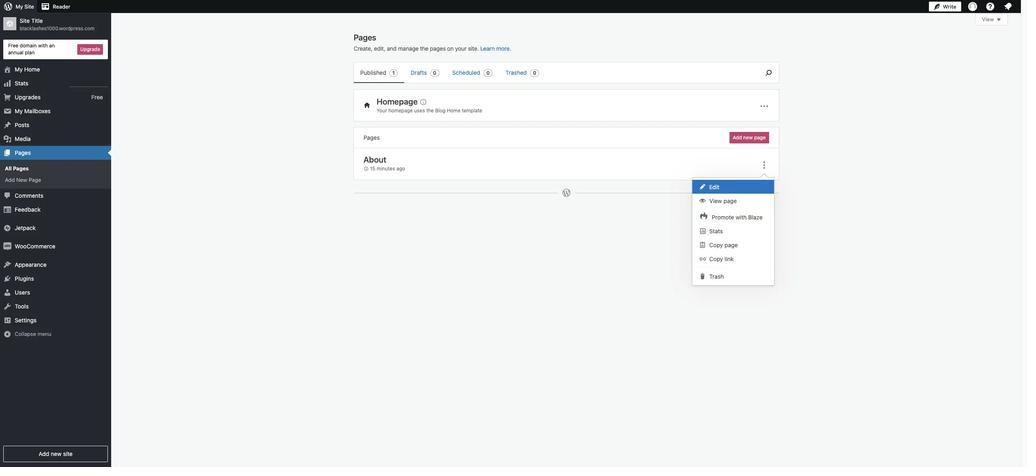 Task type: locate. For each thing, give the bounding box(es) containing it.
collapse menu
[[15, 331, 51, 337]]

site left the title
[[20, 17, 30, 24]]

drafts
[[411, 69, 427, 76]]

1 horizontal spatial new
[[743, 134, 753, 141]]

view down edit
[[709, 197, 722, 204]]

0 right drafts at the top
[[433, 70, 436, 76]]

site title blacklashes1000.wordpress.com
[[20, 17, 94, 32]]

0 right scheduled
[[486, 70, 490, 76]]

1 vertical spatial free
[[91, 93, 103, 100]]

my home link
[[0, 62, 111, 76]]

stats down my home
[[15, 80, 28, 86]]

menu containing published
[[354, 63, 754, 83]]

1 vertical spatial the
[[426, 107, 434, 113]]

pages create, edit, and manage the pages on your site. learn more .
[[354, 33, 511, 52]]

0 vertical spatial new
[[743, 134, 753, 141]]

new for site
[[51, 450, 62, 457]]

1 vertical spatial new
[[51, 450, 62, 457]]

your homepage uses the blog home template
[[377, 107, 482, 113]]

settings
[[15, 317, 37, 324]]

upgrades
[[15, 93, 41, 100]]

pages
[[354, 33, 376, 42], [364, 134, 380, 141], [15, 149, 31, 156], [13, 165, 29, 171]]

1 vertical spatial toggle menu image
[[759, 160, 769, 170]]

pages up about
[[364, 134, 380, 141]]

2 vertical spatial add
[[39, 450, 49, 457]]

view left closed icon
[[982, 16, 994, 22]]

promote
[[712, 214, 734, 220]]

pages down media in the top of the page
[[15, 149, 31, 156]]

woocommerce
[[15, 243, 55, 250]]

copy link
[[709, 255, 734, 262]]

my for my home
[[15, 66, 23, 73]]

2 vertical spatial page
[[725, 241, 738, 248]]

add inside main content
[[733, 134, 742, 141]]

1 copy from the top
[[709, 241, 723, 248]]

2 img image from the top
[[3, 242, 11, 250]]

15 minutes ago link
[[364, 165, 410, 172]]

free down highest hourly views 0 image
[[91, 93, 103, 100]]

menu
[[38, 331, 51, 337]]

home down annual plan
[[24, 66, 40, 73]]

copy
[[709, 241, 723, 248], [709, 255, 723, 262]]

my profile image
[[968, 2, 977, 11]]

reader
[[53, 3, 70, 10]]

0 horizontal spatial view
[[709, 197, 722, 204]]

about
[[364, 155, 386, 164]]

my for my mailboxes
[[15, 107, 23, 114]]

page inside copy page link
[[725, 241, 738, 248]]

about link
[[364, 155, 386, 164]]

tooltip
[[688, 173, 774, 285]]

0 vertical spatial my
[[16, 3, 23, 10]]

menu
[[354, 63, 754, 83], [692, 178, 774, 285]]

mailboxes
[[24, 107, 51, 114]]

copy link button
[[692, 252, 774, 265]]

my left reader link
[[16, 3, 23, 10]]

reader link
[[37, 0, 74, 13]]

view
[[982, 16, 994, 22], [709, 197, 722, 204]]

0 horizontal spatial add
[[5, 176, 15, 183]]

highest hourly views 0 image
[[69, 82, 108, 87]]

all pages link
[[0, 162, 111, 174]]

0 horizontal spatial 0
[[433, 70, 436, 76]]

copy left 'link'
[[709, 255, 723, 262]]

1 horizontal spatial home
[[447, 107, 460, 113]]

1 horizontal spatial add
[[39, 450, 49, 457]]

1 horizontal spatial free
[[91, 93, 103, 100]]

0
[[433, 70, 436, 76], [486, 70, 490, 76], [533, 70, 536, 76]]

1 vertical spatial copy
[[709, 255, 723, 262]]

jetpack
[[15, 224, 36, 231]]

copy for copy link
[[709, 255, 723, 262]]

1 vertical spatial add
[[5, 176, 15, 183]]

1 toggle menu image from the top
[[759, 101, 769, 111]]

home right blog
[[447, 107, 460, 113]]

your
[[455, 45, 467, 52]]

appearance link
[[0, 258, 111, 272]]

img image inside the woocommerce link
[[3, 242, 11, 250]]

1 vertical spatial home
[[447, 107, 460, 113]]

1 horizontal spatial 0
[[486, 70, 490, 76]]

1 vertical spatial menu
[[692, 178, 774, 285]]

1 img image from the top
[[3, 224, 11, 232]]

0 vertical spatial with
[[38, 42, 48, 49]]

help image
[[985, 2, 995, 11]]

jetpack link
[[0, 221, 111, 235]]

your
[[377, 107, 387, 113]]

2 vertical spatial my
[[15, 107, 23, 114]]

0 vertical spatial view
[[982, 16, 994, 22]]

promote with blaze
[[712, 214, 763, 220]]

1 vertical spatial my
[[15, 66, 23, 73]]

site inside site title blacklashes1000.wordpress.com
[[20, 17, 30, 24]]

0 vertical spatial the
[[420, 45, 428, 52]]

all pages
[[5, 165, 29, 171]]

img image
[[3, 224, 11, 232], [3, 242, 11, 250]]

0 for scheduled
[[486, 70, 490, 76]]

img image for jetpack
[[3, 224, 11, 232]]

blog
[[435, 107, 446, 113]]

media link
[[0, 132, 111, 146]]

view page button
[[692, 194, 774, 207]]

0 vertical spatial copy
[[709, 241, 723, 248]]

2 horizontal spatial add
[[733, 134, 742, 141]]

1 vertical spatial site
[[20, 17, 30, 24]]

img image left jetpack
[[3, 224, 11, 232]]

None search field
[[758, 63, 779, 83]]

menu inside tooltip
[[692, 178, 774, 285]]

with left blaze
[[736, 214, 747, 220]]

trash
[[709, 273, 724, 280]]

add
[[733, 134, 742, 141], [5, 176, 15, 183], [39, 450, 49, 457]]

my down annual plan
[[15, 66, 23, 73]]

add new page link
[[729, 132, 769, 143]]

0 right trashed
[[533, 70, 536, 76]]

title
[[31, 17, 43, 24]]

2 horizontal spatial 0
[[533, 70, 536, 76]]

1 vertical spatial view
[[709, 197, 722, 204]]

0 horizontal spatial free
[[8, 42, 18, 49]]

0 vertical spatial img image
[[3, 224, 11, 232]]

1 horizontal spatial view
[[982, 16, 994, 22]]

my home
[[15, 66, 40, 73]]

site up the title
[[24, 3, 34, 10]]

add new site link
[[3, 446, 108, 462]]

free
[[8, 42, 18, 49], [91, 93, 103, 100]]

add new site
[[39, 450, 73, 457]]

feedback link
[[0, 203, 111, 217]]

img image left 'woocommerce'
[[3, 242, 11, 250]]

free up annual plan
[[8, 42, 18, 49]]

trash button
[[692, 269, 774, 283]]

stats link
[[0, 76, 111, 90]]

with
[[38, 42, 48, 49], [736, 214, 747, 220]]

pages up the create,
[[354, 33, 376, 42]]

main content
[[354, 13, 1008, 206]]

copy inside button
[[709, 255, 723, 262]]

page inside the view page button
[[724, 197, 737, 204]]

site
[[24, 3, 34, 10], [20, 17, 30, 24]]

1 vertical spatial with
[[736, 214, 747, 220]]

0 vertical spatial toggle menu image
[[759, 101, 769, 111]]

the left blog
[[426, 107, 434, 113]]

page for copy page
[[725, 241, 738, 248]]

1 vertical spatial img image
[[3, 242, 11, 250]]

0 vertical spatial add
[[733, 134, 742, 141]]

0 horizontal spatial with
[[38, 42, 48, 49]]

img image inside jetpack link
[[3, 224, 11, 232]]

toggle menu image down add new page link
[[759, 160, 769, 170]]

media
[[15, 135, 31, 142]]

woocommerce link
[[0, 239, 111, 253]]

the left pages
[[420, 45, 428, 52]]

0 vertical spatial home
[[24, 66, 40, 73]]

15
[[370, 166, 375, 172]]

0 vertical spatial page
[[754, 134, 766, 141]]

none search field inside main content
[[758, 63, 779, 83]]

link
[[725, 255, 734, 262]]

appearance
[[15, 261, 47, 268]]

free inside free domain with an annual plan
[[8, 42, 18, 49]]

stats down promote
[[709, 227, 723, 234]]

1
[[392, 70, 395, 76]]

with left an
[[38, 42, 48, 49]]

copy up the copy link at bottom
[[709, 241, 723, 248]]

closed image
[[997, 18, 1001, 21]]

my mailboxes link
[[0, 104, 111, 118]]

2 0 from the left
[[486, 70, 490, 76]]

1 0 from the left
[[433, 70, 436, 76]]

copy for copy page
[[709, 241, 723, 248]]

3 0 from the left
[[533, 70, 536, 76]]

my
[[16, 3, 23, 10], [15, 66, 23, 73], [15, 107, 23, 114]]

new inside main content
[[743, 134, 753, 141]]

learn more link
[[480, 45, 510, 52]]

home
[[24, 66, 40, 73], [447, 107, 460, 113]]

add for add new page
[[733, 134, 742, 141]]

page for view page
[[724, 197, 737, 204]]

stats
[[15, 80, 28, 86], [709, 227, 723, 234]]

homepage
[[388, 107, 413, 113]]

1 vertical spatial stats
[[709, 227, 723, 234]]

the
[[420, 45, 428, 52], [426, 107, 434, 113]]

new
[[743, 134, 753, 141], [51, 450, 62, 457]]

1 vertical spatial page
[[724, 197, 737, 204]]

2 copy from the top
[[709, 255, 723, 262]]

comments
[[15, 192, 43, 199]]

pages
[[430, 45, 446, 52]]

add for add new site
[[39, 450, 49, 457]]

tools link
[[0, 300, 111, 313]]

0 horizontal spatial home
[[24, 66, 40, 73]]

collapse
[[15, 331, 36, 337]]

0 vertical spatial stats
[[15, 80, 28, 86]]

0 horizontal spatial new
[[51, 450, 62, 457]]

toggle menu image
[[759, 101, 769, 111], [759, 160, 769, 170]]

view button
[[975, 13, 1008, 25]]

my up posts
[[15, 107, 23, 114]]

page
[[754, 134, 766, 141], [724, 197, 737, 204], [725, 241, 738, 248]]

1 horizontal spatial with
[[736, 214, 747, 220]]

0 vertical spatial menu
[[354, 63, 754, 83]]

1 horizontal spatial stats
[[709, 227, 723, 234]]

free for free domain with an annual plan
[[8, 42, 18, 49]]

pages up new
[[13, 165, 29, 171]]

an
[[49, 42, 55, 49]]

0 vertical spatial free
[[8, 42, 18, 49]]

toggle menu image down open search image
[[759, 101, 769, 111]]

menu containing edit
[[692, 178, 774, 285]]

upgrade button
[[77, 44, 103, 55]]



Task type: vqa. For each thing, say whether or not it's contained in the screenshot.
Group
no



Task type: describe. For each thing, give the bounding box(es) containing it.
new
[[16, 176, 27, 183]]

published
[[360, 69, 386, 76]]

0 for drafts
[[433, 70, 436, 76]]

tooltip containing edit
[[688, 173, 774, 285]]

stats inside button
[[709, 227, 723, 234]]

more information image
[[419, 98, 427, 105]]

0 horizontal spatial stats
[[15, 80, 28, 86]]

add new page
[[5, 176, 41, 183]]

home inside main content
[[447, 107, 460, 113]]

menu inside main content
[[354, 63, 754, 83]]

users
[[15, 289, 30, 296]]

with inside button
[[736, 214, 747, 220]]

site.
[[468, 45, 479, 52]]

2 toggle menu image from the top
[[759, 160, 769, 170]]

promote with blaze button
[[692, 207, 774, 224]]

upgrade
[[80, 46, 100, 52]]

add new page link
[[0, 174, 111, 186]]

feedback
[[15, 206, 41, 213]]

learn more
[[480, 45, 510, 52]]

comments link
[[0, 189, 111, 203]]

add for add new page
[[5, 176, 15, 183]]

0 for trashed
[[533, 70, 536, 76]]

annual plan
[[8, 49, 35, 55]]

view for view
[[982, 16, 994, 22]]

plugins link
[[0, 272, 111, 286]]

free for free
[[91, 93, 103, 100]]

trashed
[[506, 69, 527, 76]]

pages link
[[0, 146, 111, 160]]

with inside free domain with an annual plan
[[38, 42, 48, 49]]

manage your notifications image
[[1003, 2, 1013, 11]]

scheduled
[[452, 69, 480, 76]]

stats button
[[692, 224, 774, 238]]

add new page
[[733, 134, 766, 141]]

template
[[462, 107, 482, 113]]

on
[[447, 45, 454, 52]]

pages inside pages create, edit, and manage the pages on your site. learn more .
[[354, 33, 376, 42]]

write link
[[929, 0, 961, 13]]

free domain with an annual plan
[[8, 42, 55, 55]]

view page
[[709, 197, 737, 204]]

settings link
[[0, 313, 111, 327]]

page
[[29, 176, 41, 183]]

0 vertical spatial site
[[24, 3, 34, 10]]

the inside pages create, edit, and manage the pages on your site. learn more .
[[420, 45, 428, 52]]

all
[[5, 165, 12, 171]]

ago
[[396, 166, 405, 172]]

my site
[[16, 3, 34, 10]]

tools
[[15, 303, 29, 310]]

my site link
[[0, 0, 37, 13]]

and
[[387, 45, 396, 52]]

plugins
[[15, 275, 34, 282]]

posts
[[15, 121, 29, 128]]

write
[[943, 3, 956, 10]]

edit button
[[692, 180, 774, 194]]

domain
[[20, 42, 37, 49]]

uses
[[414, 107, 425, 113]]

collapse menu link
[[0, 327, 111, 341]]

posts link
[[0, 118, 111, 132]]

copy page link
[[692, 238, 774, 252]]

blaze
[[748, 214, 763, 220]]

page inside add new page link
[[754, 134, 766, 141]]

users link
[[0, 286, 111, 300]]

open search image
[[758, 68, 779, 78]]

15 minutes ago
[[370, 166, 405, 172]]

create,
[[354, 45, 372, 52]]

site
[[63, 450, 73, 457]]

homepage link
[[377, 97, 430, 106]]

main content containing pages
[[354, 13, 1008, 206]]

my mailboxes
[[15, 107, 51, 114]]

edit,
[[374, 45, 385, 52]]

manage
[[398, 45, 419, 52]]

view for view page
[[709, 197, 722, 204]]

edit
[[709, 183, 719, 190]]

img image for woocommerce
[[3, 242, 11, 250]]

minutes
[[377, 166, 395, 172]]

my for my site
[[16, 3, 23, 10]]

new for page
[[743, 134, 753, 141]]

copy page
[[709, 241, 738, 248]]

blacklashes1000.wordpress.com
[[20, 25, 94, 32]]

.
[[510, 45, 511, 52]]



